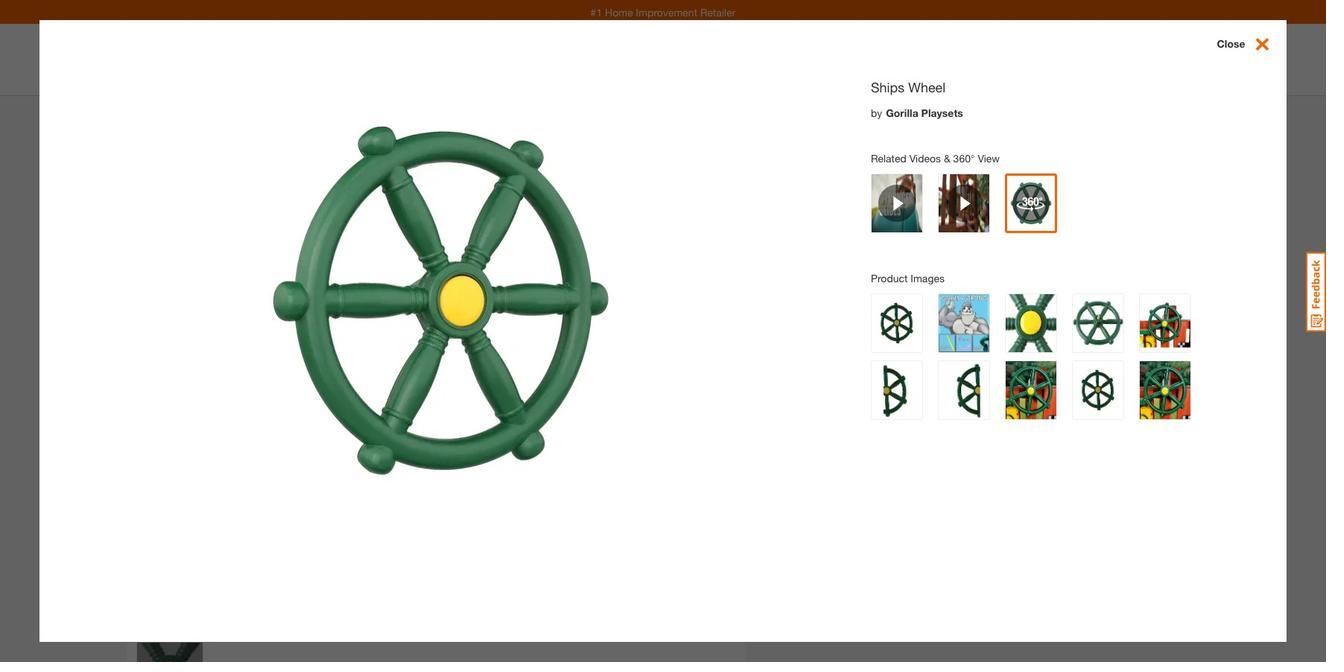 Task type: describe. For each thing, give the bounding box(es) containing it.
by
[[871, 106, 883, 119]]

product
[[871, 272, 908, 284]]

internet
[[927, 104, 957, 116]]

home
[[605, 6, 633, 18]]

free
[[914, 419, 941, 432]]

delivering
[[905, 314, 951, 327]]

360 image
[[232, 77, 679, 525]]

360°
[[954, 152, 975, 164]]

make
[[784, 216, 813, 231]]

related videos & 360° view
[[871, 152, 1000, 164]]

delivery
[[914, 356, 971, 373]]

make your set feel like new with fresh gorilla accessories fosters creativity in your own backyard
[[784, 216, 1088, 249]]

0 horizontal spatial &
[[294, 204, 301, 217]]

tomorrow
[[914, 380, 964, 393]]

playsets
[[922, 106, 964, 119]]

gorilla inside ships wheel 'main content'
[[886, 106, 919, 119]]

delivering to 98134
[[905, 314, 996, 327]]

to
[[954, 314, 964, 327]]

98134
[[967, 315, 996, 327]]

green gorilla playsets swing set accessories 07 0006 40.2 image
[[137, 643, 203, 663]]

product images
[[871, 272, 945, 284]]

wheel
[[909, 79, 946, 95]]

answers
[[304, 204, 344, 217]]

retailer
[[701, 6, 736, 18]]

view inside ships wheel 'main content'
[[978, 152, 1000, 164]]

accessories
[[342, 105, 407, 119]]

accessories
[[1024, 216, 1088, 231]]

swing set accessories link
[[285, 105, 407, 119]]

ships wheel
[[871, 79, 946, 95]]



Task type: locate. For each thing, give the bounding box(es) containing it.
images
[[911, 272, 945, 284]]

fosters
[[784, 234, 824, 249]]

your left set
[[817, 216, 840, 231]]

&
[[944, 152, 951, 164], [294, 204, 301, 217]]

& inside ships wheel 'main content'
[[944, 152, 951, 164]]

1 horizontal spatial &
[[944, 152, 951, 164]]

videos
[[910, 152, 941, 164]]

swing
[[285, 105, 318, 119]]

0 vertical spatial your
[[817, 216, 840, 231]]

feel
[[863, 216, 882, 231]]

1 horizontal spatial gorilla
[[987, 216, 1021, 231]]

set
[[321, 105, 339, 119]]

ships wheel main content
[[0, 0, 1327, 663]]

in
[[878, 234, 887, 249]]

0 vertical spatial &
[[944, 152, 951, 164]]

0 horizontal spatial gorilla
[[886, 106, 919, 119]]

internet #
[[927, 104, 967, 116]]

None field
[[800, 525, 832, 556]]

fresh
[[957, 216, 983, 231]]

#1 home improvement retailer
[[591, 6, 736, 18]]

with
[[932, 216, 954, 231]]

#1
[[591, 6, 602, 18]]

& left answers
[[294, 204, 301, 217]]

1 vertical spatial your
[[891, 234, 914, 249]]

new
[[906, 216, 928, 231]]

0 horizontal spatial view
[[784, 270, 809, 284]]

view left more
[[784, 270, 809, 284]]

like
[[885, 216, 903, 231]]

1 vertical spatial gorilla
[[987, 216, 1021, 231]]

delivery tomorrow 19 available
[[914, 356, 971, 409]]

your right in
[[891, 234, 914, 249]]

1 vertical spatial &
[[294, 204, 301, 217]]

details
[[843, 270, 879, 284]]

1 horizontal spatial view
[[978, 152, 1000, 164]]

close
[[1218, 37, 1246, 50]]

0 horizontal spatial your
[[817, 216, 840, 231]]

swing set accessories
[[285, 105, 407, 119]]

5988218005001 image
[[217, 245, 664, 496]]

backyard
[[943, 234, 992, 249]]

your
[[817, 216, 840, 231], [891, 234, 914, 249]]

19
[[914, 396, 925, 409]]

gorilla right by
[[886, 106, 919, 119]]

set
[[843, 216, 860, 231]]

ships
[[871, 79, 905, 95]]

available
[[928, 396, 969, 409]]

98134 link
[[967, 313, 996, 329]]

own
[[917, 234, 940, 249]]

gorilla inside make your set feel like new with fresh gorilla accessories fosters creativity in your own backyard
[[987, 216, 1021, 231]]

view
[[978, 152, 1000, 164], [784, 270, 809, 284]]

0 vertical spatial gorilla
[[886, 106, 919, 119]]

#
[[960, 104, 965, 116]]

1 vertical spatial view
[[784, 270, 809, 284]]

related
[[871, 152, 907, 164]]

close button
[[1218, 35, 1287, 55]]

by gorilla playsets
[[871, 106, 964, 119]]

close image
[[1246, 35, 1272, 53]]

view right 360°
[[978, 152, 1000, 164]]

improvement
[[636, 6, 698, 18]]

more
[[812, 270, 840, 284]]

(4)
[[347, 204, 358, 217]]

questions & answers (4)
[[244, 204, 358, 217]]

gorilla
[[886, 106, 919, 119], [987, 216, 1021, 231]]

questions
[[244, 204, 291, 217]]

view more details
[[784, 270, 879, 284]]

gorilla right "fresh"
[[987, 216, 1021, 231]]

creativity
[[827, 234, 875, 249]]

& left 360°
[[944, 152, 951, 164]]

feedback link image
[[1307, 252, 1327, 332]]

1 horizontal spatial your
[[891, 234, 914, 249]]

0 vertical spatial view
[[978, 152, 1000, 164]]

view more details link
[[784, 270, 879, 284]]



Task type: vqa. For each thing, say whether or not it's contained in the screenshot.
Fosters
yes



